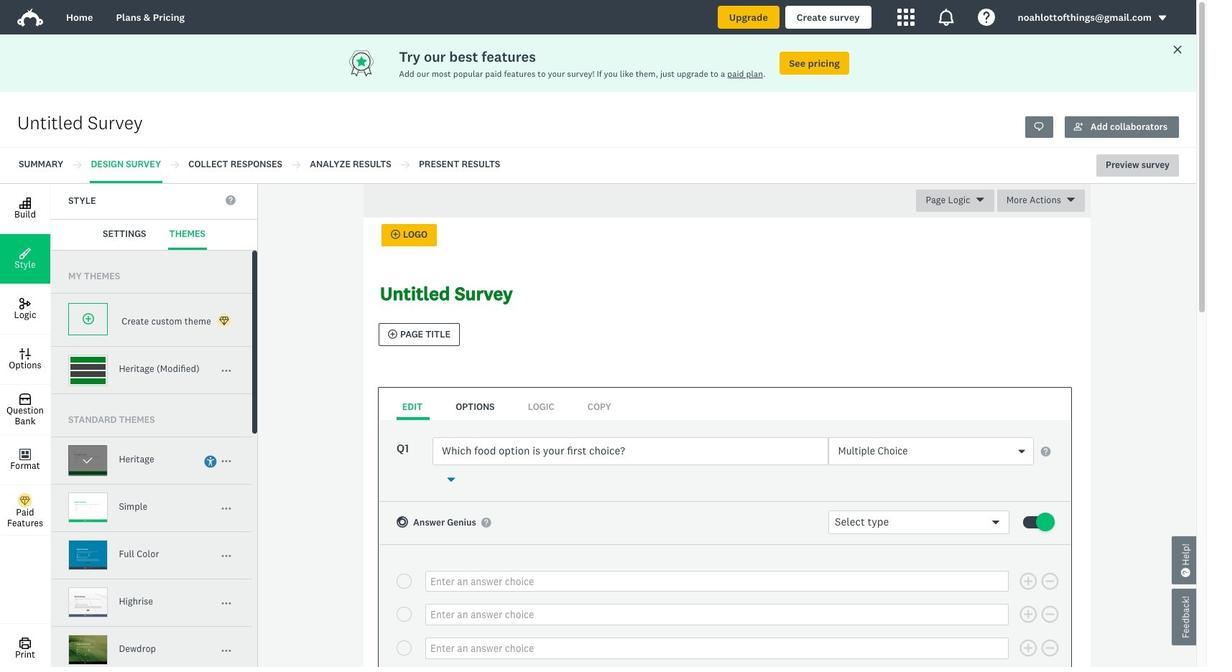 Task type: locate. For each thing, give the bounding box(es) containing it.
1 products icon image from the left
[[898, 9, 915, 26]]

products icon image
[[898, 9, 915, 26], [938, 9, 955, 26]]

0 horizontal spatial products icon image
[[898, 9, 915, 26]]

1 horizontal spatial products icon image
[[938, 9, 955, 26]]

surveymonkey logo image
[[17, 9, 43, 27]]

None radio
[[397, 574, 412, 589], [397, 641, 412, 657], [397, 574, 412, 589], [397, 641, 412, 657]]

help icon image
[[978, 9, 995, 26]]

None radio
[[397, 608, 412, 623]]

2 products icon image from the left
[[938, 9, 955, 26]]



Task type: vqa. For each thing, say whether or not it's contained in the screenshot.
No issues image
no



Task type: describe. For each thing, give the bounding box(es) containing it.
dropdown arrow image
[[1158, 13, 1168, 23]]

rewards image
[[347, 49, 399, 78]]



